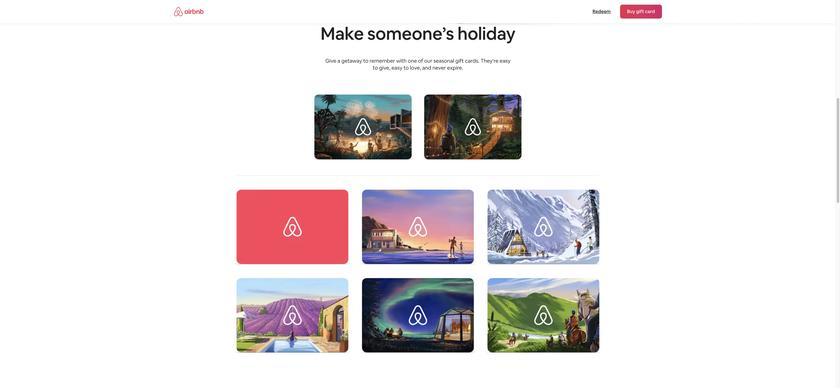 Task type: describe. For each thing, give the bounding box(es) containing it.
love,
[[410, 65, 421, 71]]

of
[[418, 58, 423, 64]]

0 horizontal spatial to
[[363, 58, 369, 64]]

make someone's holiday
[[321, 22, 516, 45]]

2 horizontal spatial to
[[404, 65, 409, 71]]

0 vertical spatial easy
[[500, 58, 511, 64]]

gift
[[456, 58, 464, 64]]

they're
[[481, 58, 499, 64]]

cards.
[[465, 58, 480, 64]]

a
[[338, 58, 340, 64]]

remember
[[370, 58, 395, 64]]

make
[[321, 22, 364, 45]]

getaway
[[342, 58, 362, 64]]

one
[[408, 58, 417, 64]]

never expire.
[[433, 65, 464, 71]]

give a getaway to remember with one of our seasonal gift cards. they're easy to give, easy to love, and never expire.
[[326, 58, 511, 71]]

someone's holiday
[[367, 22, 516, 45]]



Task type: vqa. For each thing, say whether or not it's contained in the screenshot.
the right 'easy'
yes



Task type: locate. For each thing, give the bounding box(es) containing it.
redeem
[[593, 8, 611, 15]]

seasonal
[[434, 58, 454, 64]]

redeem link
[[590, 6, 614, 17]]

easy down 'with' at the left
[[392, 65, 403, 71]]

airbnb gift card with an illustration of fireworks going off at night in a lush island setting. in the foreground, 6 people are celebrating with sparklers in a natural rock pool that sits beside a luxurious modern house. the airbnb logo is in the center. image
[[311, 95, 416, 162], [311, 95, 416, 162]]

1 vertical spatial easy
[[392, 65, 403, 71]]

to
[[363, 58, 369, 64], [373, 65, 378, 71], [404, 65, 409, 71]]

to down 'with' at the left
[[404, 65, 409, 71]]

give
[[326, 58, 336, 64]]

our
[[424, 58, 433, 64]]

give,
[[379, 65, 391, 71]]

illustration of the airbnb logo in the center of a bright pink, solid background. image
[[232, 190, 353, 267], [232, 190, 353, 267]]

easy
[[500, 58, 511, 64], [392, 65, 403, 71]]

easy right they're
[[500, 58, 511, 64]]

illustration of bundled-up ice skaters and snowshoers playing in front of a cozy a-frame house. the house is nestled alongside a snowy mountain. the airbnb logo is in the center. image
[[483, 190, 604, 267], [483, 190, 604, 267]]

illustration of six people on a horseback riding through a lush green valley toward a river. the airbnb logo is in the center. image
[[483, 279, 604, 356], [483, 279, 604, 356]]

1 horizontal spatial to
[[373, 65, 378, 71]]

airbnb gift card with an illustration of the aurora lights hanging purple and green over a family. they are enjoying a campfire in the snow while their glass house awaits to keep them cozy. image
[[358, 279, 479, 356], [358, 279, 479, 356]]

profile element
[[425, 0, 662, 23]]

1 horizontal spatial easy
[[500, 58, 511, 64]]

illustration of two people on stand up paddle boards making their way back to a house on the beach. they are surrounded by a purple and pink sunset. the airbnb logo is in the center. image
[[358, 190, 479, 267], [358, 190, 479, 267]]

airbnb gift card with an illustration of a person with a warm jacket, hat, backpack and a dog. crossing an elevated wooden plank bridge towards an illuminated tree house, where a festive gathering is taking place. the airbnb logo is in the center. image
[[421, 95, 526, 162], [421, 95, 526, 162]]

with
[[396, 58, 407, 64]]

and
[[422, 65, 432, 71]]

illustration of a person perched at the end of a long pool, looking over rolling hills of lavender. on the right,  there's someone cooking just inside the arch of a sandstone villa. the airbnb logo is in the center. image
[[232, 279, 353, 356], [232, 279, 353, 356]]

0 horizontal spatial easy
[[392, 65, 403, 71]]

to right getaway
[[363, 58, 369, 64]]

to left give,
[[373, 65, 378, 71]]



